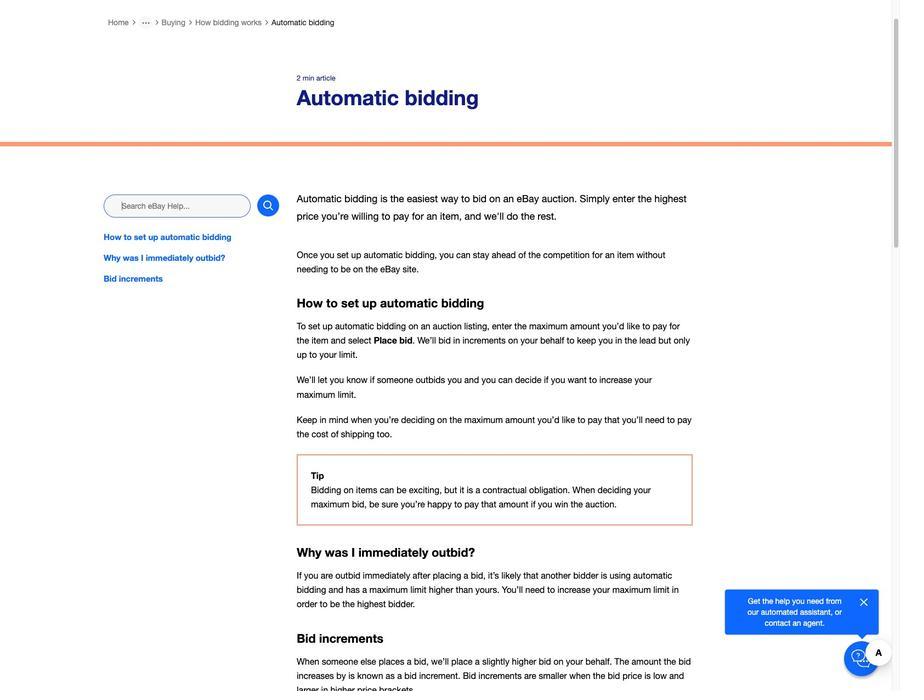Task type: describe. For each thing, give the bounding box(es) containing it.
a right the as at the left
[[397, 671, 402, 681]]

are inside when someone else places a bid, we'll place a slightly higher bid on your behalf. the amount the bid increases by is known as a bid increment. bid increments are smaller when the bid price is low and larger in higher price brackets.
[[524, 671, 536, 681]]

the down behalf.
[[593, 671, 605, 681]]

article
[[316, 74, 336, 82]]

ebay inside "once you set up automatic bidding, you can stay ahead of the competition for an item without needing to be on the ebay site."
[[380, 264, 400, 274]]

amount inside tip bidding on items can be exciting, but it is a contractual obligation. when deciding your maximum bid, be sure you're happy to pay that amount if you win the auction.
[[499, 500, 529, 510]]

the inside get the help you need from our automated assistant, or contact an agent.
[[763, 597, 773, 606]]

in down auction on the top
[[453, 336, 460, 346]]

need inside "if you are outbid immediately after placing a bid, it's likely that another bidder is using automatic bidding and has a maximum limit higher than yours. you'll need to increase your maximum limit in order to be the highest bidder."
[[525, 586, 545, 595]]

when inside when someone else places a bid, we'll place a slightly higher bid on your behalf. the amount the bid increases by is known as a bid increment. bid increments are smaller when the bid price is low and larger in higher price brackets.
[[297, 657, 319, 667]]

automatic bidding main content
[[0, 12, 892, 692]]

1 horizontal spatial higher
[[512, 657, 536, 667]]

0 horizontal spatial if
[[370, 375, 375, 385]]

to inside the "we'll let you know if someone outbids you and you can decide if you want to increase your maximum limit."
[[589, 375, 597, 385]]

item,
[[440, 211, 462, 222]]

increment.
[[419, 671, 461, 681]]

you inside "if you are outbid immediately after placing a bid, it's likely that another bidder is using automatic bidding and has a maximum limit higher than yours. you'll need to increase your maximum limit in order to be the highest bidder."
[[304, 571, 318, 581]]

on inside automatic bidding is the easiest way to bid on an ebay auction. simply enter the highest price you're willing to pay for an item, and we'll do the rest.
[[489, 193, 501, 205]]

rest.
[[538, 211, 557, 222]]

behalf.
[[586, 657, 612, 667]]

1 horizontal spatial price
[[357, 686, 377, 692]]

you'll
[[622, 415, 643, 425]]

the up '. we'll bid in increments on your behalf to keep you in the lead but only up to your limit.'
[[514, 322, 527, 331]]

if
[[297, 571, 302, 581]]

1 vertical spatial why
[[297, 546, 322, 560]]

place
[[374, 335, 397, 346]]

competition
[[543, 250, 590, 260]]

can inside "once you set up automatic bidding, you can stay ahead of the competition for an item without needing to be on the ebay site."
[[456, 250, 471, 260]]

place bid
[[374, 335, 413, 346]]

listing,
[[464, 322, 490, 331]]

outbid
[[335, 571, 361, 581]]

of inside "once you set up automatic bidding, you can stay ahead of the competition for an item without needing to be on the ebay site."
[[518, 250, 526, 260]]

for inside to set up automatic bidding on an auction listing, enter the maximum amount you'd like to pay for the item and select
[[669, 322, 680, 331]]

an inside to set up automatic bidding on an auction listing, enter the maximum amount you'd like to pay for the item and select
[[421, 322, 430, 331]]

can inside tip bidding on items can be exciting, but it is a contractual obligation. when deciding your maximum bid, be sure you're happy to pay that amount if you win the auction.
[[380, 485, 394, 495]]

maximum inside the "we'll let you know if someone outbids you and you can decide if you want to increase your maximum limit."
[[297, 390, 335, 400]]

when someone else places a bid, we'll place a slightly higher bid on your behalf. the amount the bid increases by is known as a bid increment. bid increments are smaller when the bid price is low and larger in higher price brackets.
[[297, 657, 691, 692]]

bid inside when someone else places a bid, we'll place a slightly higher bid on your behalf. the amount the bid increases by is known as a bid increment. bid increments are smaller when the bid price is low and larger in higher price brackets.
[[463, 671, 476, 681]]

on inside to set up automatic bidding on an auction listing, enter the maximum amount you'd like to pay for the item and select
[[408, 322, 418, 331]]

increase inside the "we'll let you know if someone outbids you and you can decide if you want to increase your maximum limit."
[[599, 375, 632, 385]]

when inside tip bidding on items can be exciting, but it is a contractual obligation. when deciding your maximum bid, be sure you're happy to pay that amount if you win the auction.
[[573, 485, 595, 495]]

automatic inside to set up automatic bidding on an auction listing, enter the maximum amount you'd like to pay for the item and select
[[335, 322, 374, 331]]

we'll
[[431, 657, 449, 667]]

the inside "if you are outbid immediately after placing a bid, it's likely that another bidder is using automatic bidding and has a maximum limit higher than yours. you'll need to increase your maximum limit in order to be the highest bidder."
[[342, 600, 355, 610]]

get the help you need from our automated assistant, or contact an agent.
[[748, 597, 842, 628]]

automated
[[761, 608, 798, 617]]

way
[[441, 193, 458, 205]]

bidder.
[[388, 600, 415, 610]]

how bidding works link
[[195, 18, 262, 27]]

bid, inside "if you are outbid immediately after placing a bid, it's likely that another bidder is using automatic bidding and has a maximum limit higher than yours. you'll need to increase your maximum limit in order to be the highest bidder."
[[471, 571, 486, 581]]

automatic down site.
[[380, 296, 438, 310]]

is inside automatic bidding is the easiest way to bid on an ebay auction. simply enter the highest price you're willing to pay for an item, and we'll do the rest.
[[380, 193, 388, 205]]

Search eBay Help... text field
[[104, 195, 251, 218]]

up inside "once you set up automatic bidding, you can stay ahead of the competition for an item without needing to be on the ebay site."
[[351, 250, 361, 260]]

get the help you need from our automated assistant, or contact an agent. tooltip
[[743, 596, 847, 629]]

you left want
[[551, 375, 565, 385]]

0 vertical spatial why
[[104, 253, 121, 263]]

let
[[318, 375, 327, 385]]

how bidding works
[[195, 18, 262, 27]]

once
[[297, 250, 318, 260]]

when inside when someone else places a bid, we'll place a slightly higher bid on your behalf. the amount the bid increases by is known as a bid increment. bid increments are smaller when the bid price is low and larger in higher price brackets.
[[569, 671, 591, 681]]

0 horizontal spatial i
[[141, 253, 143, 263]]

is inside "if you are outbid immediately after placing a bid, it's likely that another bidder is using automatic bidding and has a maximum limit higher than yours. you'll need to increase your maximum limit in order to be the highest bidder."
[[601, 571, 607, 581]]

that inside tip bidding on items can be exciting, but it is a contractual obligation. when deciding your maximum bid, be sure you're happy to pay that amount if you win the auction.
[[481, 500, 496, 510]]

in inside the "keep in mind when you're deciding on the maximum amount you'd like to pay that you'll need to pay the cost of shipping too."
[[320, 415, 327, 425]]

another
[[541, 571, 571, 581]]

want
[[568, 375, 587, 385]]

home link
[[108, 18, 129, 27]]

a up than
[[464, 571, 468, 581]]

2
[[297, 74, 301, 82]]

to inside "once you set up automatic bidding, you can stay ahead of the competition for an item without needing to be on the ebay site."
[[331, 264, 338, 274]]

automatic bidding is the easiest way to bid on an ebay auction. simply enter the highest price you're willing to pay for an item, and we'll do the rest.
[[297, 193, 687, 222]]

deciding inside the "keep in mind when you're deciding on the maximum amount you'd like to pay that you'll need to pay the cost of shipping too."
[[401, 415, 435, 425]]

stay
[[473, 250, 489, 260]]

the up low and
[[664, 657, 676, 667]]

by is
[[336, 671, 355, 681]]

1 vertical spatial price
[[623, 671, 642, 681]]

are inside "if you are outbid immediately after placing a bid, it's likely that another bidder is using automatic bidding and has a maximum limit higher than yours. you'll need to increase your maximum limit in order to be the highest bidder."
[[321, 571, 333, 581]]

places
[[379, 657, 404, 667]]

using
[[610, 571, 631, 581]]

works
[[241, 18, 262, 27]]

on inside the "keep in mind when you're deciding on the maximum amount you'd like to pay that you'll need to pay the cost of shipping too."
[[437, 415, 447, 425]]

exciting,
[[409, 485, 442, 495]]

1 horizontal spatial how to set up automatic bidding
[[297, 296, 484, 310]]

willing
[[351, 211, 379, 222]]

up up "select"
[[362, 296, 377, 310]]

that inside "if you are outbid immediately after placing a bid, it's likely that another bidder is using automatic bidding and has a maximum limit higher than yours. you'll need to increase your maximum limit in order to be the highest bidder."
[[523, 571, 539, 581]]

bid up low and
[[679, 657, 691, 667]]

yours.
[[475, 586, 500, 595]]

automatic inside the how to set up automatic bidding link
[[161, 232, 200, 242]]

set up "select"
[[341, 296, 359, 310]]

the down keep
[[297, 429, 309, 439]]

limit. inside the "we'll let you know if someone outbids you and you can decide if you want to increase your maximum limit."
[[338, 390, 356, 400]]

assistant,
[[800, 608, 833, 617]]

in inside when someone else places a bid, we'll place a slightly higher bid on your behalf. the amount the bid increases by is known as a bid increment. bid increments are smaller when the bid price is low and larger in higher price brackets.
[[321, 686, 328, 692]]

limit higher
[[410, 586, 453, 595]]

be inside "once you set up automatic bidding, you can stay ahead of the competition for an item without needing to be on the ebay site."
[[341, 264, 351, 274]]

set inside "once you set up automatic bidding, you can stay ahead of the competition for an item without needing to be on the ebay site."
[[337, 250, 349, 260]]

pay inside to set up automatic bidding on an auction listing, enter the maximum amount you'd like to pay for the item and select
[[653, 322, 667, 331]]

increments inside '. we'll bid in increments on your behalf to keep you in the lead but only up to your limit.'
[[463, 336, 506, 346]]

that inside the "keep in mind when you're deciding on the maximum amount you'd like to pay that you'll need to pay the cost of shipping too."
[[605, 415, 620, 425]]

the inside '. we'll bid in increments on your behalf to keep you in the lead but only up to your limit.'
[[625, 336, 637, 346]]

we'll let you know if someone outbids you and you can decide if you want to increase your maximum limit.
[[297, 375, 652, 400]]

mind
[[329, 415, 349, 425]]

bid right place
[[400, 335, 413, 346]]

lead but
[[639, 336, 671, 346]]

increments up the else
[[319, 632, 383, 646]]

0 horizontal spatial why was i immediately outbid?
[[104, 253, 225, 263]]

highest inside "if you are outbid immediately after placing a bid, it's likely that another bidder is using automatic bidding and has a maximum limit higher than yours. you'll need to increase your maximum limit in order to be the highest bidder."
[[357, 600, 386, 610]]

0 vertical spatial outbid?
[[196, 253, 225, 263]]

be left sure
[[369, 500, 379, 510]]

1 horizontal spatial i
[[352, 546, 355, 560]]

shipping
[[341, 429, 374, 439]]

a right places
[[407, 657, 412, 667]]

2 horizontal spatial if
[[544, 375, 549, 385]]

amount inside the "keep in mind when you're deciding on the maximum amount you'd like to pay that you'll need to pay the cost of shipping too."
[[505, 415, 535, 425]]

pay inside tip bidding on items can be exciting, but it is a contractual obligation. when deciding your maximum bid, be sure you're happy to pay that amount if you win the auction.
[[465, 500, 479, 510]]

after
[[413, 571, 430, 581]]

the down to
[[297, 336, 309, 346]]

. we'll bid in increments on your behalf to keep you in the lead but only up to your limit.
[[297, 336, 690, 360]]

it
[[460, 485, 464, 495]]

and inside to set up automatic bidding on an auction listing, enter the maximum amount you'd like to pay for the item and select
[[331, 336, 346, 346]]

1 vertical spatial bid
[[297, 632, 316, 646]]

tip bidding on items can be exciting, but it is a contractual obligation. when deciding your maximum bid, be sure you're happy to pay that amount if you win the auction.
[[311, 471, 651, 510]]

when inside the "keep in mind when you're deciding on the maximum amount you'd like to pay that you'll need to pay the cost of shipping too."
[[351, 415, 372, 425]]

site.
[[403, 264, 419, 274]]

limit
[[654, 586, 670, 595]]

automatic bidding link
[[272, 18, 334, 27]]

buying link
[[162, 18, 185, 27]]

bidding and
[[297, 586, 343, 595]]

1 horizontal spatial bid increments
[[297, 632, 383, 646]]

happy
[[427, 500, 452, 510]]

win
[[555, 500, 568, 510]]

2 vertical spatial how
[[297, 296, 323, 310]]

up down 'search ebay help...' text box at the top of the page
[[148, 232, 158, 242]]

our
[[748, 608, 759, 617]]

agent.
[[803, 619, 825, 628]]

price inside automatic bidding is the easiest way to bid on an ebay auction. simply enter the highest price you're willing to pay for an item, and we'll do the rest.
[[297, 211, 319, 222]]

in right keep
[[615, 336, 622, 346]]

the down the "we'll let you know if someone outbids you and you can decide if you want to increase your maximum limit." in the bottom of the page
[[450, 415, 462, 425]]

you'd inside to set up automatic bidding on an auction listing, enter the maximum amount you'd like to pay for the item and select
[[602, 322, 624, 331]]

automatic bidding
[[272, 18, 334, 27]]

but
[[444, 485, 457, 495]]

as
[[386, 671, 395, 681]]

pay left "you'll"
[[588, 415, 602, 425]]

from
[[826, 597, 842, 606]]

simply
[[580, 193, 610, 205]]

an left item,
[[427, 211, 437, 222]]

bidding
[[311, 485, 341, 495]]

item inside to set up automatic bidding on an auction listing, enter the maximum amount you'd like to pay for the item and select
[[312, 336, 328, 346]]

than
[[456, 586, 473, 595]]

keep
[[577, 336, 596, 346]]

low and
[[653, 671, 684, 681]]

an up do
[[503, 193, 514, 205]]

min
[[303, 74, 314, 82]]

deciding inside tip bidding on items can be exciting, but it is a contractual obligation. when deciding your maximum bid, be sure you're happy to pay that amount if you win the auction.
[[598, 485, 631, 495]]

once you set up automatic bidding, you can stay ahead of the competition for an item without needing to be on the ebay site.
[[297, 250, 666, 274]]

to set up automatic bidding on an auction listing, enter the maximum amount you'd like to pay for the item and select
[[297, 322, 680, 346]]

limit. inside '. we'll bid in increments on your behalf to keep you in the lead but only up to your limit.'
[[339, 350, 358, 360]]

how to set up automatic bidding link
[[104, 231, 279, 243]]

ahead
[[492, 250, 516, 260]]

bidder
[[573, 571, 599, 581]]

select
[[348, 336, 371, 346]]

the inside tip bidding on items can be exciting, but it is a contractual obligation. when deciding your maximum bid, be sure you're happy to pay that amount if you win the auction.
[[571, 500, 583, 510]]

0 horizontal spatial bid
[[104, 274, 117, 284]]

pay inside automatic bidding is the easiest way to bid on an ebay auction. simply enter the highest price you're willing to pay for an item, and we'll do the rest.
[[393, 211, 409, 222]]

get
[[748, 597, 760, 606]]

on inside when someone else places a bid, we'll place a slightly higher bid on your behalf. the amount the bid increases by is known as a bid increment. bid increments are smaller when the bid price is low and larger in higher price brackets.
[[554, 657, 564, 667]]

you right let
[[330, 375, 344, 385]]

up inside to set up automatic bidding on an auction listing, enter the maximum amount you'd like to pay for the item and select
[[323, 322, 333, 331]]

bidding inside the how to set up automatic bidding link
[[202, 232, 232, 242]]

you down '. we'll bid in increments on your behalf to keep you in the lead but only up to your limit.'
[[482, 375, 496, 385]]

to inside tip bidding on items can be exciting, but it is a contractual obligation. when deciding your maximum bid, be sure you're happy to pay that amount if you win the auction.
[[454, 500, 462, 510]]

increments inside 'bid increments' link
[[119, 274, 163, 284]]

you inside tip bidding on items can be exciting, but it is a contractual obligation. when deciding your maximum bid, be sure you're happy to pay that amount if you win the auction.
[[538, 500, 552, 510]]

bid, inside when someone else places a bid, we'll place a slightly higher bid on your behalf. the amount the bid increases by is known as a bid increment. bid increments are smaller when the bid price is low and larger in higher price brackets.
[[414, 657, 429, 667]]

bid increments link
[[104, 273, 279, 285]]



Task type: vqa. For each thing, say whether or not it's contained in the screenshot.
left The That
yes



Task type: locate. For each thing, give the bounding box(es) containing it.
0 horizontal spatial someone
[[322, 657, 358, 667]]

like down want
[[562, 415, 575, 425]]

need inside the "keep in mind when you're deciding on the maximum amount you'd like to pay that you'll need to pay the cost of shipping too."
[[645, 415, 665, 425]]

you're inside automatic bidding is the easiest way to bid on an ebay auction. simply enter the highest price you're willing to pay for an item, and we'll do the rest.
[[321, 211, 349, 222]]

pay down easiest
[[393, 211, 409, 222]]

0 vertical spatial you're
[[321, 211, 349, 222]]

1 horizontal spatial was
[[325, 546, 348, 560]]

bid up the we'll
[[473, 193, 487, 205]]

auction. inside tip bidding on items can be exciting, but it is a contractual obligation. when deciding your maximum bid, be sure you're happy to pay that amount if you win the auction.
[[586, 500, 617, 510]]

enter inside to set up automatic bidding on an auction listing, enter the maximum amount you'd like to pay for the item and select
[[492, 322, 512, 331]]

bidding,
[[405, 250, 437, 260]]

up down to
[[297, 350, 307, 360]]

0 horizontal spatial you'd
[[538, 415, 560, 425]]

how for the how bidding works "link"
[[195, 18, 211, 27]]

outbid?
[[196, 253, 225, 263], [432, 546, 475, 560]]

bid down auction on the top
[[439, 336, 451, 346]]

0 horizontal spatial was
[[123, 253, 139, 263]]

maximum inside the "keep in mind when you're deciding on the maximum amount you'd like to pay that you'll need to pay the cost of shipping too."
[[464, 415, 503, 425]]

bidding inside 2 min article automatic bidding
[[405, 85, 479, 110]]

1 horizontal spatial ebay
[[517, 193, 539, 205]]

1 vertical spatial immediately
[[358, 546, 428, 560]]

1 horizontal spatial highest
[[655, 193, 687, 205]]

1 horizontal spatial someone
[[377, 375, 413, 385]]

you right once
[[320, 250, 335, 260]]

2 vertical spatial bid,
[[414, 657, 429, 667]]

1 vertical spatial that
[[481, 500, 496, 510]]

on left items
[[344, 485, 354, 495]]

the right simply in the top of the page
[[638, 193, 652, 205]]

be up sure
[[397, 485, 406, 495]]

home
[[108, 18, 129, 27]]

amount right the
[[632, 657, 661, 667]]

1 horizontal spatial can
[[456, 250, 471, 260]]

are
[[321, 571, 333, 581], [524, 671, 536, 681]]

your
[[521, 336, 538, 346], [320, 350, 337, 360], [635, 375, 652, 385], [634, 485, 651, 495], [593, 586, 610, 595], [566, 657, 583, 667]]

price up once
[[297, 211, 319, 222]]

0 vertical spatial like
[[627, 322, 640, 331]]

if
[[370, 375, 375, 385], [544, 375, 549, 385], [531, 500, 536, 510]]

set inside to set up automatic bidding on an auction listing, enter the maximum amount you'd like to pay for the item and select
[[308, 322, 320, 331]]

1 horizontal spatial why was i immediately outbid?
[[297, 546, 475, 560]]

2 horizontal spatial need
[[807, 597, 824, 606]]

your inside the "we'll let you know if someone outbids you and you can decide if you want to increase your maximum limit."
[[635, 375, 652, 385]]

of right 'ahead'
[[518, 250, 526, 260]]

or
[[835, 608, 842, 617]]

0 vertical spatial immediately
[[146, 253, 193, 263]]

0 horizontal spatial how to set up automatic bidding
[[104, 232, 232, 242]]

2 vertical spatial automatic
[[297, 193, 342, 205]]

0 horizontal spatial ebay
[[380, 264, 400, 274]]

we'll inside '. we'll bid in increments on your behalf to keep you in the lead but only up to your limit.'
[[417, 336, 436, 346]]

is
[[380, 193, 388, 205], [467, 485, 473, 495], [601, 571, 607, 581], [645, 671, 651, 681]]

someone inside the "we'll let you know if someone outbids you and you can decide if you want to increase your maximum limit."
[[377, 375, 413, 385]]

need inside get the help you need from our automated assistant, or contact an agent.
[[807, 597, 824, 606]]

in down increases
[[321, 686, 328, 692]]

2 horizontal spatial how
[[297, 296, 323, 310]]

you'd
[[602, 322, 624, 331], [538, 415, 560, 425]]

sure
[[382, 500, 398, 510]]

amount inside to set up automatic bidding on an auction listing, enter the maximum amount you'd like to pay for the item and select
[[570, 322, 600, 331]]

on inside tip bidding on items can be exciting, but it is a contractual obligation. when deciding your maximum bid, be sure you're happy to pay that amount if you win the auction.
[[344, 485, 354, 495]]

on right needing
[[353, 264, 363, 274]]

1 vertical spatial are
[[524, 671, 536, 681]]

bid, left it's
[[471, 571, 486, 581]]

automatic for automatic bidding
[[272, 18, 307, 27]]

0 vertical spatial increase
[[599, 375, 632, 385]]

an inside get the help you need from our automated assistant, or contact an agent.
[[793, 619, 801, 628]]

can left "decide"
[[498, 375, 513, 385]]

someone inside when someone else places a bid, we'll place a slightly higher bid on your behalf. the amount the bid increases by is known as a bid increment. bid increments are smaller when the bid price is low and larger in higher price brackets.
[[322, 657, 358, 667]]

set right once
[[337, 250, 349, 260]]

why
[[104, 253, 121, 263], [297, 546, 322, 560]]

2 min article automatic bidding
[[297, 74, 479, 110]]

1 vertical spatial need
[[525, 586, 545, 595]]

how to set up automatic bidding up place bid
[[297, 296, 484, 310]]

can
[[456, 250, 471, 260], [498, 375, 513, 385], [380, 485, 394, 495]]

0 horizontal spatial higher
[[331, 686, 355, 692]]

be right needing
[[341, 264, 351, 274]]

slightly
[[482, 657, 510, 667]]

automatic
[[161, 232, 200, 242], [364, 250, 403, 260], [380, 296, 438, 310], [335, 322, 374, 331], [633, 571, 672, 581]]

can up sure
[[380, 485, 394, 495]]

2 vertical spatial need
[[807, 597, 824, 606]]

set
[[134, 232, 146, 242], [337, 250, 349, 260], [341, 296, 359, 310], [308, 322, 320, 331]]

increase right want
[[599, 375, 632, 385]]

increase
[[599, 375, 632, 385], [558, 586, 590, 595]]

0 horizontal spatial that
[[481, 500, 496, 510]]

0 horizontal spatial bid,
[[352, 500, 367, 510]]

1 vertical spatial you're
[[374, 415, 399, 425]]

automatic for automatic bidding is the easiest way to bid on an ebay auction. simply enter the highest price you're willing to pay for an item, and we'll do the rest.
[[297, 193, 342, 205]]

placing
[[433, 571, 461, 581]]

for inside automatic bidding is the easiest way to bid on an ebay auction. simply enter the highest price you're willing to pay for an item, and we'll do the rest.
[[412, 211, 424, 222]]

0 vertical spatial auction.
[[542, 193, 577, 205]]

was
[[123, 253, 139, 263], [325, 546, 348, 560]]

decide
[[515, 375, 542, 385]]

0 horizontal spatial can
[[380, 485, 394, 495]]

on up the we'll
[[489, 193, 501, 205]]

0 vertical spatial of
[[518, 250, 526, 260]]

bid up smaller
[[539, 657, 551, 667]]

if right know in the left of the page
[[370, 375, 375, 385]]

0 vertical spatial bid
[[104, 274, 117, 284]]

increments down why was i immediately outbid? link
[[119, 274, 163, 284]]

0 vertical spatial how to set up automatic bidding
[[104, 232, 232, 242]]

contact
[[765, 619, 791, 628]]

0 horizontal spatial for
[[412, 211, 424, 222]]

maximum up bidder.
[[369, 586, 408, 595]]

your inside when someone else places a bid, we'll place a slightly higher bid on your behalf. the amount the bid increases by is known as a bid increment. bid increments are smaller when the bid price is low and larger in higher price brackets.
[[566, 657, 583, 667]]

known
[[357, 671, 383, 681]]

i
[[141, 253, 143, 263], [352, 546, 355, 560]]

1 vertical spatial we'll
[[297, 375, 315, 385]]

0 horizontal spatial deciding
[[401, 415, 435, 425]]

when
[[351, 415, 372, 425], [569, 671, 591, 681]]

0 horizontal spatial auction.
[[542, 193, 577, 205]]

automatic inside automatic bidding is the easiest way to bid on an ebay auction. simply enter the highest price you're willing to pay for an item, and we'll do the rest.
[[297, 193, 342, 205]]

1 vertical spatial higher
[[331, 686, 355, 692]]

2 vertical spatial price
[[357, 686, 377, 692]]

need
[[645, 415, 665, 425], [525, 586, 545, 595], [807, 597, 824, 606]]

if right "decide"
[[544, 375, 549, 385]]

ebay left site.
[[380, 264, 400, 274]]

your inside "if you are outbid immediately after placing a bid, it's likely that another bidder is using automatic bidding and has a maximum limit higher than yours. you'll need to increase your maximum limit in order to be the highest bidder."
[[593, 586, 610, 595]]

a right has
[[362, 586, 367, 595]]

amount down the contractual
[[499, 500, 529, 510]]

1 vertical spatial i
[[352, 546, 355, 560]]

when up increases
[[297, 657, 319, 667]]

auction
[[433, 322, 462, 331]]

1 horizontal spatial why
[[297, 546, 322, 560]]

0 vertical spatial highest
[[655, 193, 687, 205]]

is left using
[[601, 571, 607, 581]]

maximum inside to set up automatic bidding on an auction listing, enter the maximum amount you'd like to pay for the item and select
[[529, 322, 568, 331]]

else
[[361, 657, 376, 667]]

0 horizontal spatial like
[[562, 415, 575, 425]]

bid inside '. we'll bid in increments on your behalf to keep you in the lead but only up to your limit.'
[[439, 336, 451, 346]]

0 vertical spatial was
[[123, 253, 139, 263]]

immediately inside "if you are outbid immediately after placing a bid, it's likely that another bidder is using automatic bidding and has a maximum limit higher than yours. you'll need to increase your maximum limit in order to be the highest bidder."
[[363, 571, 410, 581]]

2 vertical spatial immediately
[[363, 571, 410, 581]]

a inside tip bidding on items can be exciting, but it is a contractual obligation. when deciding your maximum bid, be sure you're happy to pay that amount if you win the auction.
[[476, 485, 480, 495]]

0 vertical spatial can
[[456, 250, 471, 260]]

pay up lead but at the right top
[[653, 322, 667, 331]]

1 horizontal spatial enter
[[613, 193, 635, 205]]

the
[[390, 193, 404, 205], [638, 193, 652, 205], [521, 211, 535, 222], [528, 250, 541, 260], [366, 264, 378, 274], [514, 322, 527, 331], [297, 336, 309, 346], [625, 336, 637, 346], [450, 415, 462, 425], [297, 429, 309, 439], [571, 500, 583, 510], [763, 597, 773, 606], [342, 600, 355, 610], [664, 657, 676, 667], [593, 671, 605, 681]]

0 vertical spatial i
[[141, 253, 143, 263]]

like
[[627, 322, 640, 331], [562, 415, 575, 425]]

increases
[[297, 671, 334, 681]]

increments
[[119, 274, 163, 284], [463, 336, 506, 346], [319, 632, 383, 646], [479, 671, 522, 681]]

be
[[341, 264, 351, 274], [397, 485, 406, 495], [369, 500, 379, 510], [330, 600, 340, 610]]

1 vertical spatial for
[[592, 250, 603, 260]]

you're up too.
[[374, 415, 399, 425]]

bid, inside tip bidding on items can be exciting, but it is a contractual obligation. when deciding your maximum bid, be sure you're happy to pay that amount if you win the auction.
[[352, 500, 367, 510]]

pay right "you'll"
[[677, 415, 692, 425]]

bid down the
[[608, 671, 620, 681]]

help
[[775, 597, 790, 606]]

on inside '. we'll bid in increments on your behalf to keep you in the lead but only up to your limit.'
[[508, 336, 518, 346]]

the left easiest
[[390, 193, 404, 205]]

amount
[[570, 322, 600, 331], [505, 415, 535, 425], [499, 500, 529, 510], [632, 657, 661, 667]]

maximum down the bidding
[[311, 500, 350, 510]]

1 vertical spatial ebay
[[380, 264, 400, 274]]

brackets.
[[379, 686, 416, 692]]

1 horizontal spatial when
[[573, 485, 595, 495]]

for right competition
[[592, 250, 603, 260]]

you inside get the help you need from our automated assistant, or contact an agent.
[[792, 597, 805, 606]]

you right outbids
[[448, 375, 462, 385]]

too.
[[377, 429, 392, 439]]

highest inside automatic bidding is the easiest way to bid on an ebay auction. simply enter the highest price you're willing to pay for an item, and we'll do the rest.
[[655, 193, 687, 205]]

has
[[346, 586, 360, 595]]

it's
[[488, 571, 499, 581]]

to
[[297, 322, 306, 331]]

1 horizontal spatial for
[[592, 250, 603, 260]]

0 horizontal spatial price
[[297, 211, 319, 222]]

why was i immediately outbid? down the how to set up automatic bidding link
[[104, 253, 225, 263]]

the right win at the bottom of page
[[571, 500, 583, 510]]

1 horizontal spatial item
[[617, 250, 634, 260]]

0 horizontal spatial when
[[297, 657, 319, 667]]

bid inside automatic bidding is the easiest way to bid on an ebay auction. simply enter the highest price you're willing to pay for an item, and we'll do the rest.
[[473, 193, 487, 205]]

price down known
[[357, 686, 377, 692]]

maximum inside tip bidding on items can be exciting, but it is a contractual obligation. when deciding your maximum bid, be sure you're happy to pay that amount if you win the auction.
[[311, 500, 350, 510]]

maximum down using
[[613, 586, 651, 595]]

increments inside when someone else places a bid, we'll place a slightly higher bid on your behalf. the amount the bid increases by is known as a bid increment. bid increments are smaller when the bid price is low and larger in higher price brackets.
[[479, 671, 522, 681]]

are left smaller
[[524, 671, 536, 681]]

the left site.
[[366, 264, 378, 274]]

2 vertical spatial bid
[[463, 671, 476, 681]]

1 horizontal spatial like
[[627, 322, 640, 331]]

when
[[573, 485, 595, 495], [297, 657, 319, 667]]

0 vertical spatial deciding
[[401, 415, 435, 425]]

we'll right the .
[[417, 336, 436, 346]]

order
[[297, 600, 317, 610]]

you're down exciting,
[[401, 500, 425, 510]]

1 vertical spatial and
[[331, 336, 346, 346]]

bid, down items
[[352, 500, 367, 510]]

automatic up why was i immediately outbid? link
[[161, 232, 200, 242]]

place
[[451, 657, 473, 667]]

1 vertical spatial why was i immediately outbid?
[[297, 546, 475, 560]]

0 vertical spatial enter
[[613, 193, 635, 205]]

contractual
[[483, 485, 527, 495]]

like up lead but at the right top
[[627, 322, 640, 331]]

1 horizontal spatial you're
[[374, 415, 399, 425]]

bid increments
[[104, 274, 163, 284], [297, 632, 383, 646]]

1 vertical spatial item
[[312, 336, 328, 346]]

you inside '. we'll bid in increments on your behalf to keep you in the lead but only up to your limit.'
[[599, 336, 613, 346]]

someone up the by is
[[322, 657, 358, 667]]

immediately up bidder.
[[363, 571, 410, 581]]

cost
[[312, 429, 328, 439]]

1 horizontal spatial outbid?
[[432, 546, 475, 560]]

when right obligation.
[[573, 485, 595, 495]]

items
[[356, 485, 377, 495]]

1 vertical spatial outbid?
[[432, 546, 475, 560]]

0 vertical spatial ebay
[[517, 193, 539, 205]]

smaller
[[539, 671, 567, 681]]

a right place
[[475, 657, 480, 667]]

1 vertical spatial can
[[498, 375, 513, 385]]

like inside the "keep in mind when you're deciding on the maximum amount you'd like to pay that you'll need to pay the cost of shipping too."
[[562, 415, 575, 425]]

automatic inside "once you set up automatic bidding, you can stay ahead of the competition for an item without needing to be on the ebay site."
[[364, 250, 403, 260]]

2 vertical spatial and
[[464, 375, 479, 385]]

we'll inside the "we'll let you know if someone outbids you and you can decide if you want to increase your maximum limit."
[[297, 375, 315, 385]]

1 vertical spatial bid,
[[471, 571, 486, 581]]

up
[[148, 232, 158, 242], [351, 250, 361, 260], [362, 296, 377, 310], [323, 322, 333, 331], [297, 350, 307, 360]]

maximum up "behalf"
[[529, 322, 568, 331]]

1 horizontal spatial need
[[645, 415, 665, 425]]

.
[[413, 336, 415, 346]]

for
[[412, 211, 424, 222], [592, 250, 603, 260], [669, 322, 680, 331]]

for inside "once you set up automatic bidding, you can stay ahead of the competition for an item without needing to be on the ebay site."
[[592, 250, 603, 260]]

1 vertical spatial how
[[104, 232, 122, 242]]

you right if
[[304, 571, 318, 581]]

increments down listing,
[[463, 336, 506, 346]]

the right get
[[763, 597, 773, 606]]

2 horizontal spatial you're
[[401, 500, 425, 510]]

the right 'ahead'
[[528, 250, 541, 260]]

1 vertical spatial someone
[[322, 657, 358, 667]]

amount inside when someone else places a bid, we'll place a slightly higher bid on your behalf. the amount the bid increases by is known as a bid increment. bid increments are smaller when the bid price is low and larger in higher price brackets.
[[632, 657, 661, 667]]

the left lead but at the right top
[[625, 336, 637, 346]]

bidding inside automatic bidding is the easiest way to bid on an ebay auction. simply enter the highest price you're willing to pay for an item, and we'll do the rest.
[[345, 193, 378, 205]]

to
[[461, 193, 470, 205], [382, 211, 390, 222], [124, 232, 132, 242], [331, 264, 338, 274], [326, 296, 338, 310], [642, 322, 650, 331], [567, 336, 575, 346], [309, 350, 317, 360], [589, 375, 597, 385], [578, 415, 585, 425], [667, 415, 675, 425], [454, 500, 462, 510], [547, 586, 555, 595], [320, 600, 328, 610]]

if you are outbid immediately after placing a bid, it's likely that another bidder is using automatic bidding and has a maximum limit higher than yours. you'll need to increase your maximum limit in order to be the highest bidder.
[[297, 571, 679, 610]]

that down the contractual
[[481, 500, 496, 510]]

a right it
[[476, 485, 480, 495]]

if inside tip bidding on items can be exciting, but it is a contractual obligation. when deciding your maximum bid, be sure you're happy to pay that amount if you win the auction.
[[531, 500, 536, 510]]

you're inside tip bidding on items can be exciting, but it is a contractual obligation. when deciding your maximum bid, be sure you're happy to pay that amount if you win the auction.
[[401, 500, 425, 510]]

on inside "once you set up automatic bidding, you can stay ahead of the competition for an item without needing to be on the ebay site."
[[353, 264, 363, 274]]

of inside the "keep in mind when you're deciding on the maximum amount you'd like to pay that you'll need to pay the cost of shipping too."
[[331, 429, 339, 439]]

keep in mind when you're deciding on the maximum amount you'd like to pay that you'll need to pay the cost of shipping too.
[[297, 415, 692, 439]]

and left the we'll
[[465, 211, 481, 222]]

i down the how to set up automatic bidding link
[[141, 253, 143, 263]]

ebay inside automatic bidding is the easiest way to bid on an ebay auction. simply enter the highest price you're willing to pay for an item, and we'll do the rest.
[[517, 193, 539, 205]]

automatic up site.
[[364, 250, 403, 260]]

and left "select"
[[331, 336, 346, 346]]

you down obligation.
[[538, 500, 552, 510]]

needing
[[297, 264, 328, 274]]

your inside tip bidding on items can be exciting, but it is a contractual obligation. when deciding your maximum bid, be sure you're happy to pay that amount if you win the auction.
[[634, 485, 651, 495]]

when up shipping
[[351, 415, 372, 425]]

how
[[195, 18, 211, 27], [104, 232, 122, 242], [297, 296, 323, 310]]

auction.
[[542, 193, 577, 205], [586, 500, 617, 510]]

0 vertical spatial bid increments
[[104, 274, 163, 284]]

if down obligation.
[[531, 500, 536, 510]]

increments down the slightly
[[479, 671, 522, 681]]

you
[[320, 250, 335, 260], [440, 250, 454, 260], [599, 336, 613, 346], [330, 375, 344, 385], [448, 375, 462, 385], [482, 375, 496, 385], [551, 375, 565, 385], [538, 500, 552, 510], [304, 571, 318, 581], [792, 597, 805, 606]]

we'll left let
[[297, 375, 315, 385]]

the right do
[[521, 211, 535, 222]]

on up the .
[[408, 322, 418, 331]]

that right likely at the bottom right of page
[[523, 571, 539, 581]]

2 horizontal spatial can
[[498, 375, 513, 385]]

bidding inside to set up automatic bidding on an auction listing, enter the maximum amount you'd like to pay for the item and select
[[377, 322, 406, 331]]

highest
[[655, 193, 687, 205], [357, 600, 386, 610]]

0 horizontal spatial increase
[[558, 586, 590, 595]]

on down outbids
[[437, 415, 447, 425]]

need up assistant,
[[807, 597, 824, 606]]

an
[[503, 193, 514, 205], [427, 211, 437, 222], [605, 250, 615, 260], [421, 322, 430, 331], [793, 619, 801, 628]]

you right keep
[[599, 336, 613, 346]]

amount up keep
[[570, 322, 600, 331]]

1 horizontal spatial deciding
[[598, 485, 631, 495]]

ebay
[[517, 193, 539, 205], [380, 264, 400, 274]]

in right limit
[[672, 586, 679, 595]]

you're inside the "keep in mind when you're deciding on the maximum amount you'd like to pay that you'll need to pay the cost of shipping too."
[[374, 415, 399, 425]]

is left low and
[[645, 671, 651, 681]]

0 horizontal spatial you're
[[321, 211, 349, 222]]

why was i immediately outbid? up after on the bottom of the page
[[297, 546, 475, 560]]

is inside when someone else places a bid, we'll place a slightly higher bid on your behalf. the amount the bid increases by is known as a bid increment. bid increments are smaller when the bid price is low and larger in higher price brackets.
[[645, 671, 651, 681]]

0 vertical spatial need
[[645, 415, 665, 425]]

can inside the "we'll let you know if someone outbids you and you can decide if you want to increase your maximum limit."
[[498, 375, 513, 385]]

in inside "if you are outbid immediately after placing a bid, it's likely that another bidder is using automatic bidding and has a maximum limit higher than yours. you'll need to increase your maximum limit in order to be the highest bidder."
[[672, 586, 679, 595]]

up inside '. we'll bid in increments on your behalf to keep you in the lead but only up to your limit.'
[[297, 350, 307, 360]]

and inside automatic bidding is the easiest way to bid on an ebay auction. simply enter the highest price you're willing to pay for an item, and we'll do the rest.
[[465, 211, 481, 222]]

obligation.
[[529, 485, 570, 495]]

limit.
[[339, 350, 358, 360], [338, 390, 356, 400]]

0 horizontal spatial when
[[351, 415, 372, 425]]

maximum down let
[[297, 390, 335, 400]]

2 horizontal spatial that
[[605, 415, 620, 425]]

behalf
[[540, 336, 564, 346]]

is inside tip bidding on items can be exciting, but it is a contractual obligation. when deciding your maximum bid, be sure you're happy to pay that amount if you win the auction.
[[467, 485, 473, 495]]

2 horizontal spatial bid,
[[471, 571, 486, 581]]

1 vertical spatial was
[[325, 546, 348, 560]]

0 vertical spatial and
[[465, 211, 481, 222]]

1 horizontal spatial auction.
[[586, 500, 617, 510]]

enter right simply in the top of the page
[[613, 193, 635, 205]]

why was i immediately outbid?
[[104, 253, 225, 263], [297, 546, 475, 560]]

to inside to set up automatic bidding on an auction listing, enter the maximum amount you'd like to pay for the item and select
[[642, 322, 650, 331]]

an left the agent.
[[793, 619, 801, 628]]

only
[[674, 336, 690, 346]]

like inside to set up automatic bidding on an auction listing, enter the maximum amount you'd like to pay for the item and select
[[627, 322, 640, 331]]

2 vertical spatial can
[[380, 485, 394, 495]]

bid,
[[352, 500, 367, 510], [471, 571, 486, 581], [414, 657, 429, 667]]

how for the how to set up automatic bidding link
[[104, 232, 122, 242]]

1 vertical spatial when
[[297, 657, 319, 667]]

pay
[[393, 211, 409, 222], [653, 322, 667, 331], [588, 415, 602, 425], [677, 415, 692, 425], [465, 500, 479, 510]]

on left "behalf"
[[508, 336, 518, 346]]

be inside "if you are outbid immediately after placing a bid, it's likely that another bidder is using automatic bidding and has a maximum limit higher than yours. you'll need to increase your maximum limit in order to be the highest bidder."
[[330, 600, 340, 610]]

1 vertical spatial auction.
[[586, 500, 617, 510]]

0 vertical spatial price
[[297, 211, 319, 222]]

automatic inside 2 min article automatic bidding
[[297, 85, 399, 110]]

likely
[[501, 571, 521, 581]]

bid up brackets.
[[404, 671, 417, 681]]

that
[[605, 415, 620, 425], [481, 500, 496, 510], [523, 571, 539, 581]]

0 vertical spatial you'd
[[602, 322, 624, 331]]

item up let
[[312, 336, 328, 346]]

0 vertical spatial bid,
[[352, 500, 367, 510]]

in
[[453, 336, 460, 346], [615, 336, 622, 346], [320, 415, 327, 425], [672, 586, 679, 595], [321, 686, 328, 692]]

a
[[476, 485, 480, 495], [464, 571, 468, 581], [362, 586, 367, 595], [407, 657, 412, 667], [475, 657, 480, 667], [397, 671, 402, 681]]

easiest
[[407, 193, 438, 205]]

1 horizontal spatial if
[[531, 500, 536, 510]]

1 vertical spatial when
[[569, 671, 591, 681]]

higher down the by is
[[331, 686, 355, 692]]

you right bidding,
[[440, 250, 454, 260]]

an left auction on the top
[[421, 322, 430, 331]]

limit. down "select"
[[339, 350, 358, 360]]



